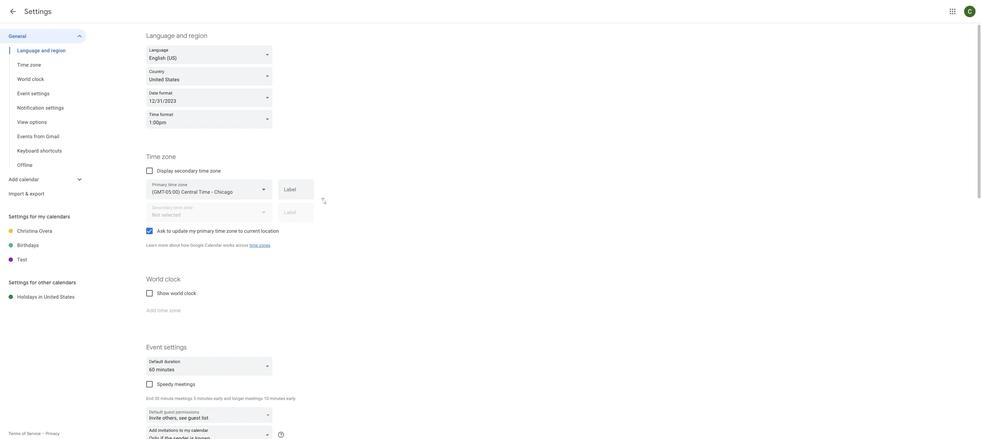 Task type: locate. For each thing, give the bounding box(es) containing it.
2 minutes from the left
[[270, 396, 285, 401]]

0 vertical spatial time zone
[[17, 62, 41, 68]]

1 vertical spatial region
[[51, 48, 66, 53]]

default guest permissions invite others, see guest list
[[149, 410, 208, 421]]

permissions
[[176, 410, 199, 415]]

zones
[[259, 243, 271, 248]]

2 vertical spatial and
[[224, 396, 231, 401]]

calendars for settings for my calendars
[[47, 214, 70, 220]]

zone
[[30, 62, 41, 68], [162, 153, 176, 161], [210, 168, 221, 174], [226, 228, 237, 234]]

5
[[194, 396, 196, 401]]

1 vertical spatial my
[[189, 228, 196, 234]]

longer
[[232, 396, 244, 401]]

for for other
[[30, 280, 37, 286]]

2 vertical spatial settings
[[9, 280, 29, 286]]

calendars
[[47, 214, 70, 220], [53, 280, 76, 286]]

invite
[[149, 415, 161, 421]]

time left 'zones'
[[250, 243, 258, 248]]

christina overa tree item
[[0, 224, 86, 238]]

world inside group
[[17, 76, 31, 82]]

0 vertical spatial world
[[17, 76, 31, 82]]

0 vertical spatial settings
[[31, 91, 50, 96]]

1 vertical spatial calendars
[[53, 280, 76, 286]]

clock right 'world'
[[184, 291, 196, 296]]

language and region
[[146, 32, 207, 40], [17, 48, 66, 53]]

keyboard shortcuts
[[17, 148, 62, 154]]

1 horizontal spatial time zone
[[146, 153, 176, 161]]

0 vertical spatial time
[[199, 168, 209, 174]]

and
[[176, 32, 187, 40], [41, 48, 50, 53], [224, 396, 231, 401]]

event
[[17, 91, 30, 96], [146, 344, 162, 352]]

2 vertical spatial settings
[[164, 344, 187, 352]]

world
[[17, 76, 31, 82], [146, 276, 163, 284]]

0 horizontal spatial early
[[214, 396, 223, 401]]

1 early from the left
[[214, 396, 223, 401]]

1 vertical spatial settings
[[9, 214, 29, 220]]

in
[[38, 294, 43, 300]]

tree containing general
[[0, 29, 86, 201]]

shortcuts
[[40, 148, 62, 154]]

0 vertical spatial clock
[[32, 76, 44, 82]]

other
[[38, 280, 51, 286]]

settings up holidays
[[9, 280, 29, 286]]

world clock up notification
[[17, 76, 44, 82]]

of
[[22, 432, 26, 437]]

1 horizontal spatial to
[[238, 228, 243, 234]]

group
[[0, 43, 86, 172]]

1 horizontal spatial my
[[189, 228, 196, 234]]

keyboard
[[17, 148, 39, 154]]

time down general
[[17, 62, 29, 68]]

clock up the notification settings
[[32, 76, 44, 82]]

terms of service – privacy
[[9, 432, 60, 437]]

end 30 minute meetings 5 minutes early and longer meetings 10 minutes early
[[146, 396, 296, 401]]

1 horizontal spatial language and region
[[146, 32, 207, 40]]

for left other
[[30, 280, 37, 286]]

1 vertical spatial world clock
[[146, 276, 180, 284]]

1 horizontal spatial early
[[286, 396, 296, 401]]

world clock
[[17, 76, 44, 82], [146, 276, 180, 284]]

for
[[30, 214, 37, 220], [30, 280, 37, 286]]

language
[[146, 32, 175, 40], [17, 48, 40, 53]]

0 vertical spatial region
[[189, 32, 207, 40]]

settings up christina at bottom
[[9, 214, 29, 220]]

0 horizontal spatial to
[[167, 228, 171, 234]]

my right update
[[189, 228, 196, 234]]

clock
[[32, 76, 44, 82], [165, 276, 180, 284], [184, 291, 196, 296]]

zone up display
[[162, 153, 176, 161]]

1 horizontal spatial time
[[215, 228, 225, 234]]

privacy link
[[46, 432, 60, 437]]

Label for secondary time zone. text field
[[284, 210, 308, 220]]

google
[[190, 243, 204, 248]]

tree
[[0, 29, 86, 201]]

1 vertical spatial event
[[146, 344, 162, 352]]

import
[[9, 191, 24, 197]]

world
[[171, 291, 183, 296]]

current
[[244, 228, 260, 234]]

0 vertical spatial language
[[146, 32, 175, 40]]

guest up others,
[[164, 410, 175, 415]]

test tree item
[[0, 253, 86, 267]]

0 vertical spatial time
[[17, 62, 29, 68]]

offline
[[17, 162, 33, 168]]

1 horizontal spatial minutes
[[270, 396, 285, 401]]

0 vertical spatial event
[[17, 91, 30, 96]]

0 horizontal spatial time
[[17, 62, 29, 68]]

holidays in united states link
[[17, 290, 86, 304]]

options
[[30, 119, 47, 125]]

time
[[17, 62, 29, 68], [146, 153, 160, 161]]

to right ask in the bottom of the page
[[167, 228, 171, 234]]

1 minutes from the left
[[197, 396, 213, 401]]

more
[[158, 243, 168, 248]]

time right secondary
[[199, 168, 209, 174]]

region
[[189, 32, 207, 40], [51, 48, 66, 53]]

add calendar
[[9, 177, 39, 182]]

1 horizontal spatial time
[[146, 153, 160, 161]]

1 horizontal spatial event
[[146, 344, 162, 352]]

minutes right 5
[[197, 396, 213, 401]]

1 vertical spatial language
[[17, 48, 40, 53]]

calendars up states
[[53, 280, 76, 286]]

to left current
[[238, 228, 243, 234]]

0 horizontal spatial world
[[17, 76, 31, 82]]

1 vertical spatial event settings
[[146, 344, 187, 352]]

0 horizontal spatial minutes
[[197, 396, 213, 401]]

1 vertical spatial for
[[30, 280, 37, 286]]

language inside group
[[17, 48, 40, 53]]

import & export
[[9, 191, 44, 197]]

1 vertical spatial time
[[215, 228, 225, 234]]

2 horizontal spatial clock
[[184, 291, 196, 296]]

early right 10
[[286, 396, 296, 401]]

0 horizontal spatial clock
[[32, 76, 44, 82]]

0 horizontal spatial language and region
[[17, 48, 66, 53]]

1 horizontal spatial language
[[146, 32, 175, 40]]

general
[[9, 33, 26, 39]]

2 vertical spatial time
[[250, 243, 258, 248]]

minutes right 10
[[270, 396, 285, 401]]

works
[[223, 243, 235, 248]]

time zone up display
[[146, 153, 176, 161]]

0 horizontal spatial time
[[199, 168, 209, 174]]

clock up show world clock in the left of the page
[[165, 276, 180, 284]]

guest down permissions
[[188, 415, 200, 421]]

test link
[[17, 253, 86, 267]]

1 horizontal spatial and
[[176, 32, 187, 40]]

world up show
[[146, 276, 163, 284]]

invite others, see guest list button
[[146, 408, 272, 425]]

world clock up show
[[146, 276, 180, 284]]

time zone
[[17, 62, 41, 68], [146, 153, 176, 161]]

0 horizontal spatial region
[[51, 48, 66, 53]]

default
[[149, 410, 163, 415]]

calendars up overa
[[47, 214, 70, 220]]

guest
[[164, 410, 175, 415], [188, 415, 200, 421]]

zone down general 'tree item'
[[30, 62, 41, 68]]

10
[[264, 396, 269, 401]]

settings
[[24, 7, 52, 16], [9, 214, 29, 220], [9, 280, 29, 286]]

world up notification
[[17, 76, 31, 82]]

my
[[38, 214, 45, 220], [189, 228, 196, 234]]

zone right secondary
[[210, 168, 221, 174]]

minutes
[[197, 396, 213, 401], [270, 396, 285, 401]]

1 vertical spatial language and region
[[17, 48, 66, 53]]

to
[[167, 228, 171, 234], [238, 228, 243, 234]]

0 horizontal spatial language
[[17, 48, 40, 53]]

0 vertical spatial world clock
[[17, 76, 44, 82]]

0 vertical spatial calendars
[[47, 214, 70, 220]]

1 vertical spatial time
[[146, 153, 160, 161]]

service
[[27, 432, 41, 437]]

0 horizontal spatial event
[[17, 91, 30, 96]]

0 vertical spatial for
[[30, 214, 37, 220]]

1 horizontal spatial world
[[146, 276, 163, 284]]

2 for from the top
[[30, 280, 37, 286]]

calendars for settings for other calendars
[[53, 280, 76, 286]]

settings right go back 'icon'
[[24, 7, 52, 16]]

calendar
[[205, 243, 222, 248]]

1 horizontal spatial clock
[[165, 276, 180, 284]]

export
[[30, 191, 44, 197]]

1 vertical spatial world
[[146, 276, 163, 284]]

0 vertical spatial event settings
[[17, 91, 50, 96]]

None field
[[146, 46, 275, 64], [146, 67, 275, 86], [146, 89, 275, 107], [146, 110, 275, 129], [146, 180, 272, 200], [146, 357, 275, 376], [146, 426, 275, 439], [146, 46, 275, 64], [146, 67, 275, 86], [146, 89, 275, 107], [146, 110, 275, 129], [146, 180, 272, 200], [146, 357, 275, 376], [146, 426, 275, 439]]

time
[[199, 168, 209, 174], [215, 228, 225, 234], [250, 243, 258, 248]]

learn more about how google calendar works across time zones
[[146, 243, 271, 248]]

2 early from the left
[[286, 396, 296, 401]]

settings heading
[[24, 7, 52, 16]]

0 vertical spatial my
[[38, 214, 45, 220]]

time zone down general
[[17, 62, 41, 68]]

event settings
[[17, 91, 50, 96], [146, 344, 187, 352]]

for up christina overa
[[30, 214, 37, 220]]

birthdays tree item
[[0, 238, 86, 253]]

time up display
[[146, 153, 160, 161]]

time right primary
[[215, 228, 225, 234]]

1 for from the top
[[30, 214, 37, 220]]

my up christina overa tree item
[[38, 214, 45, 220]]

early up the invite others, see guest list popup button
[[214, 396, 223, 401]]

meetings
[[175, 382, 195, 387], [175, 396, 193, 401], [245, 396, 263, 401]]

1 vertical spatial and
[[41, 48, 50, 53]]

settings for settings for my calendars
[[9, 214, 29, 220]]

primary
[[197, 228, 214, 234]]

0 vertical spatial settings
[[24, 7, 52, 16]]

settings
[[31, 91, 50, 96], [45, 105, 64, 111], [164, 344, 187, 352]]

1 horizontal spatial guest
[[188, 415, 200, 421]]

0 horizontal spatial guest
[[164, 410, 175, 415]]

holidays
[[17, 294, 37, 300]]



Task type: vqa. For each thing, say whether or not it's contained in the screenshot.
'–'
yes



Task type: describe. For each thing, give the bounding box(es) containing it.
1 horizontal spatial world clock
[[146, 276, 180, 284]]

update
[[172, 228, 188, 234]]

end
[[146, 396, 153, 401]]

privacy
[[46, 432, 60, 437]]

display
[[157, 168, 173, 174]]

Label for primary time zone. text field
[[284, 187, 308, 197]]

ask to update my primary time zone to current location
[[157, 228, 279, 234]]

secondary
[[174, 168, 198, 174]]

gmail
[[46, 134, 59, 139]]

christina overa
[[17, 228, 52, 234]]

notification
[[17, 105, 44, 111]]

across
[[236, 243, 248, 248]]

zone up works
[[226, 228, 237, 234]]

test
[[17, 257, 27, 263]]

speedy meetings
[[157, 382, 195, 387]]

notification settings
[[17, 105, 64, 111]]

2 to from the left
[[238, 228, 243, 234]]

1 vertical spatial time zone
[[146, 153, 176, 161]]

for for my
[[30, 214, 37, 220]]

time zones link
[[250, 243, 271, 248]]

settings for my calendars tree
[[0, 224, 86, 267]]

show
[[157, 291, 169, 296]]

add
[[9, 177, 18, 182]]

–
[[42, 432, 45, 437]]

overa
[[39, 228, 52, 234]]

how
[[181, 243, 189, 248]]

view options
[[17, 119, 47, 125]]

others,
[[162, 415, 178, 421]]

from
[[34, 134, 45, 139]]

meetings left 5
[[175, 396, 193, 401]]

region inside group
[[51, 48, 66, 53]]

holidays in united states tree item
[[0, 290, 86, 304]]

settings for settings
[[24, 7, 52, 16]]

events
[[17, 134, 32, 139]]

show world clock
[[157, 291, 196, 296]]

events from gmail
[[17, 134, 59, 139]]

see
[[179, 415, 187, 421]]

terms of service link
[[9, 432, 41, 437]]

1 vertical spatial clock
[[165, 276, 180, 284]]

2 vertical spatial clock
[[184, 291, 196, 296]]

1 horizontal spatial event settings
[[146, 344, 187, 352]]

holidays in united states
[[17, 294, 75, 300]]

view
[[17, 119, 28, 125]]

event inside group
[[17, 91, 30, 96]]

1 horizontal spatial region
[[189, 32, 207, 40]]

0 horizontal spatial and
[[41, 48, 50, 53]]

speedy
[[157, 382, 173, 387]]

settings for other calendars
[[9, 280, 76, 286]]

display secondary time zone
[[157, 168, 221, 174]]

0 vertical spatial language and region
[[146, 32, 207, 40]]

united
[[44, 294, 59, 300]]

meetings left 10
[[245, 396, 263, 401]]

language and region inside group
[[17, 48, 66, 53]]

1 vertical spatial settings
[[45, 105, 64, 111]]

0 horizontal spatial world clock
[[17, 76, 44, 82]]

birthdays
[[17, 243, 39, 248]]

location
[[261, 228, 279, 234]]

learn
[[146, 243, 157, 248]]

0 vertical spatial guest
[[164, 410, 175, 415]]

0 vertical spatial and
[[176, 32, 187, 40]]

0 horizontal spatial time zone
[[17, 62, 41, 68]]

list
[[202, 415, 208, 421]]

0 horizontal spatial event settings
[[17, 91, 50, 96]]

terms
[[9, 432, 21, 437]]

go back image
[[9, 7, 17, 16]]

birthdays link
[[17, 238, 86, 253]]

about
[[169, 243, 180, 248]]

states
[[60, 294, 75, 300]]

1 vertical spatial guest
[[188, 415, 200, 421]]

general tree item
[[0, 29, 86, 43]]

minute
[[160, 396, 174, 401]]

christina
[[17, 228, 38, 234]]

2 horizontal spatial time
[[250, 243, 258, 248]]

&
[[25, 191, 28, 197]]

meetings up 5
[[175, 382, 195, 387]]

group containing language and region
[[0, 43, 86, 172]]

calendar
[[19, 177, 39, 182]]

ask
[[157, 228, 165, 234]]

settings for my calendars
[[9, 214, 70, 220]]

settings for settings for other calendars
[[9, 280, 29, 286]]

0 horizontal spatial my
[[38, 214, 45, 220]]

30
[[155, 396, 159, 401]]

1 to from the left
[[167, 228, 171, 234]]

2 horizontal spatial and
[[224, 396, 231, 401]]



